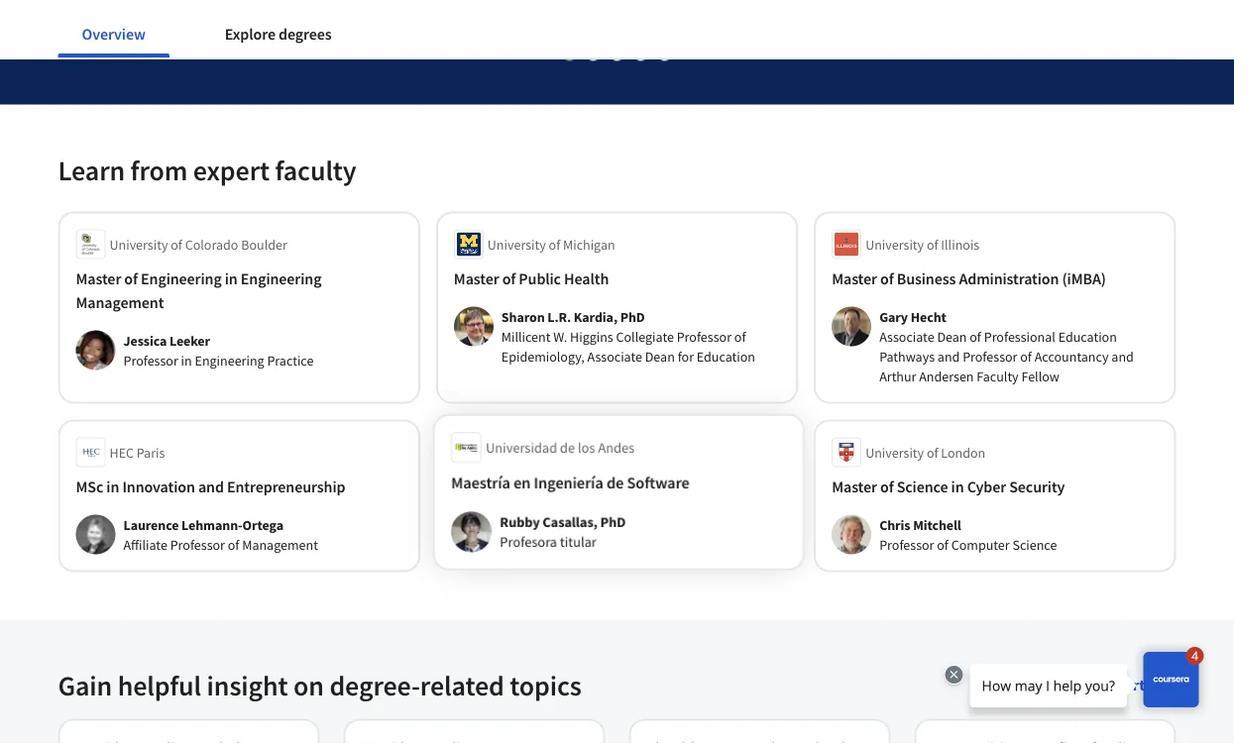 Task type: describe. For each thing, give the bounding box(es) containing it.
learn
[[58, 152, 125, 187]]

of left illinois
[[927, 235, 938, 253]]

professor inside laurence lehmann-ortega affiliate professor of management
[[170, 535, 225, 553]]

education inside gary hecht associate dean of professional education pathways and professor of accountancy and arthur andersen faculty fellow
[[1058, 327, 1117, 345]]

collegiate
[[616, 327, 674, 345]]

university of illinois
[[865, 235, 979, 253]]

phd inside sharon l.r. kardia, phd millicent w. higgins collegiate professor of epidemiology, associate dean for education
[[620, 308, 645, 325]]

master for master of engineering in engineering management
[[76, 269, 121, 289]]

professor inside chris mitchell professor of computer science
[[879, 535, 934, 553]]

and inside "link"
[[198, 477, 224, 497]]

0 vertical spatial de
[[560, 440, 575, 458]]

faculty
[[275, 152, 356, 187]]

innovation
[[122, 477, 195, 497]]

1 horizontal spatial de
[[606, 474, 623, 495]]

hecht
[[911, 308, 946, 325]]

of inside master of business administration (imba) link
[[880, 269, 894, 289]]

helpful
[[118, 668, 201, 702]]

chris
[[879, 516, 910, 533]]

slides element
[[58, 44, 1176, 65]]

epidemiology,
[[501, 347, 585, 365]]

affiliate
[[123, 535, 167, 553]]

entrepreneurship
[[227, 477, 345, 497]]

university of london
[[865, 443, 985, 461]]

university of michigan
[[487, 235, 615, 253]]

andersen
[[919, 367, 974, 385]]

casallas,
[[543, 514, 597, 532]]

master of engineering in engineering management link
[[76, 267, 402, 314]]

explore for explore degrees
[[225, 24, 275, 44]]

accountancy
[[1034, 347, 1109, 365]]

hec
[[110, 443, 134, 461]]

master of business administration (imba) link
[[832, 267, 1158, 291]]

msc in innovation and entrepreneurship link
[[76, 475, 402, 499]]

2 horizontal spatial and
[[1111, 347, 1134, 365]]

lehmann-
[[181, 516, 242, 533]]

ortega
[[242, 516, 283, 533]]

professor inside sharon l.r. kardia, phd millicent w. higgins collegiate professor of epidemiology, associate dean for education
[[677, 327, 731, 345]]

colorado
[[185, 235, 238, 253]]

of left professional
[[970, 327, 981, 345]]

master for master of business administration (imba)
[[832, 269, 877, 289]]

university for science
[[865, 443, 924, 461]]

of down professional
[[1020, 347, 1032, 365]]

topics
[[510, 668, 582, 702]]

expert
[[193, 152, 270, 187]]

management inside laurence lehmann-ortega affiliate professor of management
[[242, 535, 318, 553]]

leeker
[[169, 331, 210, 349]]

msc
[[76, 477, 103, 497]]

of inside laurence lehmann-ortega affiliate professor of management
[[228, 535, 239, 553]]

dean inside sharon l.r. kardia, phd millicent w. higgins collegiate professor of epidemiology, associate dean for education
[[645, 347, 675, 365]]

higgins
[[570, 327, 613, 345]]

associate inside sharon l.r. kardia, phd millicent w. higgins collegiate professor of epidemiology, associate dean for education
[[587, 347, 642, 365]]

master of science in cyber security
[[832, 477, 1065, 497]]

practice
[[267, 351, 314, 369]]

michigan
[[563, 235, 615, 253]]

cyber
[[967, 477, 1006, 497]]

chris mitchell professor of computer science
[[879, 516, 1057, 553]]

gary
[[879, 308, 908, 325]]

w.
[[553, 327, 567, 345]]

articles
[[1125, 675, 1176, 695]]

professor inside gary hecht associate dean of professional education pathways and professor of accountancy and arthur andersen faculty fellow
[[963, 347, 1017, 365]]

health
[[564, 269, 609, 289]]

l.r.
[[547, 308, 571, 325]]

explore all articles
[[1049, 675, 1176, 695]]

of inside 'master of engineering in engineering management'
[[124, 269, 138, 289]]

jessica
[[123, 331, 167, 349]]

previous testimonial element
[[82, 0, 129, 383]]

education inside sharon l.r. kardia, phd millicent w. higgins collegiate professor of epidemiology, associate dean for education
[[697, 347, 755, 365]]

software
[[626, 474, 688, 495]]

maestría en ingeniería de software link
[[452, 472, 784, 497]]

of inside master of science in cyber security 'link'
[[880, 477, 894, 497]]

master of public health
[[454, 269, 609, 289]]

master of public health link
[[454, 267, 780, 291]]

in inside the msc in innovation and entrepreneurship "link"
[[106, 477, 119, 497]]

laurence
[[123, 516, 179, 533]]

faculty
[[977, 367, 1019, 385]]

millicent
[[501, 327, 551, 345]]

overview
[[82, 24, 146, 44]]

in for master of science in cyber security
[[951, 477, 964, 497]]

maestría
[[452, 474, 511, 495]]

pathways
[[879, 347, 935, 365]]

gain
[[58, 668, 112, 702]]

en
[[514, 474, 531, 495]]

sharon
[[501, 308, 545, 325]]

of inside master of public health "link"
[[502, 269, 516, 289]]

of left michigan
[[549, 235, 560, 253]]

for
[[678, 347, 694, 365]]

degree-
[[329, 668, 420, 702]]

gain helpful insight on degree-related topics
[[58, 668, 582, 702]]



Task type: vqa. For each thing, say whether or not it's contained in the screenshot.


Task type: locate. For each thing, give the bounding box(es) containing it.
de down the andes
[[606, 474, 623, 495]]

1 horizontal spatial management
[[242, 535, 318, 553]]

management
[[76, 293, 164, 312], [242, 535, 318, 553]]

management inside 'master of engineering in engineering management'
[[76, 293, 164, 312]]

1 vertical spatial dean
[[645, 347, 675, 365]]

in
[[225, 269, 238, 289], [181, 351, 192, 369], [106, 477, 119, 497], [951, 477, 964, 497]]

professor up 'faculty'
[[963, 347, 1017, 365]]

of up jessica
[[124, 269, 138, 289]]

university for public
[[487, 235, 546, 253]]

professor down jessica
[[123, 351, 178, 369]]

next testimonial element
[[1105, 0, 1152, 383]]

university up business
[[865, 235, 924, 253]]

of left public
[[502, 269, 516, 289]]

professor inside jessica leeker professor in engineering practice
[[123, 351, 178, 369]]

0 vertical spatial science
[[897, 477, 948, 497]]

explore left degrees
[[225, 24, 275, 44]]

management down the ortega
[[242, 535, 318, 553]]

paris
[[137, 443, 165, 461]]

1 vertical spatial de
[[606, 474, 623, 495]]

de left los
[[560, 440, 575, 458]]

dean inside gary hecht associate dean of professional education pathways and professor of accountancy and arthur andersen faculty fellow
[[937, 327, 967, 345]]

1 vertical spatial education
[[697, 347, 755, 365]]

master for master of public health
[[454, 269, 499, 289]]

of up chris
[[880, 477, 894, 497]]

in inside jessica leeker professor in engineering practice
[[181, 351, 192, 369]]

on
[[293, 668, 324, 702]]

master inside 'link'
[[832, 477, 877, 497]]

of down lehmann-
[[228, 535, 239, 553]]

master of engineering in engineering management
[[76, 269, 322, 312]]

management up jessica
[[76, 293, 164, 312]]

university left colorado
[[110, 235, 168, 253]]

0 vertical spatial dean
[[937, 327, 967, 345]]

engineering inside jessica leeker professor in engineering practice
[[195, 351, 264, 369]]

1 vertical spatial management
[[242, 535, 318, 553]]

of down mitchell at bottom
[[937, 535, 948, 553]]

laurence lehmann-ortega affiliate professor of management
[[123, 516, 318, 553]]

engineering for management
[[241, 269, 322, 289]]

explore
[[225, 24, 275, 44], [1049, 675, 1101, 695]]

0 horizontal spatial education
[[697, 347, 755, 365]]

msc in innovation and entrepreneurship
[[76, 477, 345, 497]]

degrees
[[279, 24, 332, 44]]

de
[[560, 440, 575, 458], [606, 474, 623, 495]]

education
[[1058, 327, 1117, 345], [697, 347, 755, 365]]

of up gary
[[880, 269, 894, 289]]

0 vertical spatial explore
[[225, 24, 275, 44]]

london
[[941, 443, 985, 461]]

associate inside gary hecht associate dean of professional education pathways and professor of accountancy and arthur andersen faculty fellow
[[879, 327, 934, 345]]

0 horizontal spatial management
[[76, 293, 164, 312]]

fellow
[[1021, 367, 1059, 385]]

university up the master of science in cyber security
[[865, 443, 924, 461]]

and right accountancy
[[1111, 347, 1134, 365]]

1 horizontal spatial and
[[937, 347, 960, 365]]

master of business administration (imba)
[[832, 269, 1106, 289]]

science inside master of science in cyber security 'link'
[[897, 477, 948, 497]]

0 vertical spatial associate
[[879, 327, 934, 345]]

master of science in cyber security link
[[832, 475, 1158, 499]]

learn from expert faculty
[[58, 152, 356, 187]]

university up master of public health
[[487, 235, 546, 253]]

business
[[897, 269, 956, 289]]

engineering down university of colorado boulder
[[141, 269, 222, 289]]

(imba)
[[1062, 269, 1106, 289]]

1 horizontal spatial dean
[[937, 327, 967, 345]]

1 horizontal spatial science
[[1012, 535, 1057, 553]]

science down university of london on the right
[[897, 477, 948, 497]]

0 horizontal spatial associate
[[587, 347, 642, 365]]

associate up pathways
[[879, 327, 934, 345]]

master inside 'master of engineering in engineering management'
[[76, 269, 121, 289]]

illinois
[[941, 235, 979, 253]]

in down colorado
[[225, 269, 238, 289]]

1 vertical spatial associate
[[587, 347, 642, 365]]

university of colorado boulder
[[110, 235, 287, 253]]

professional
[[984, 327, 1056, 345]]

engineering
[[141, 269, 222, 289], [241, 269, 322, 289], [195, 351, 264, 369]]

and up lehmann-
[[198, 477, 224, 497]]

1 vertical spatial phd
[[600, 514, 625, 532]]

1 horizontal spatial explore
[[1049, 675, 1101, 695]]

phd down maestría en ingeniería de software link
[[600, 514, 625, 532]]

of left london
[[927, 443, 938, 461]]

0 horizontal spatial science
[[897, 477, 948, 497]]

security
[[1009, 477, 1065, 497]]

professor
[[677, 327, 731, 345], [963, 347, 1017, 365], [123, 351, 178, 369], [170, 535, 225, 553], [879, 535, 934, 553]]

0 horizontal spatial explore
[[225, 24, 275, 44]]

maestría en ingeniería de software
[[452, 474, 688, 495]]

professor down chris
[[879, 535, 934, 553]]

0 vertical spatial education
[[1058, 327, 1117, 345]]

0 horizontal spatial de
[[560, 440, 575, 458]]

in inside 'master of engineering in engineering management'
[[225, 269, 238, 289]]

explore for explore all articles
[[1049, 675, 1101, 695]]

0 vertical spatial phd
[[620, 308, 645, 325]]

professor up for
[[677, 327, 731, 345]]

science
[[897, 477, 948, 497], [1012, 535, 1057, 553]]

hec paris
[[110, 443, 165, 461]]

1 vertical spatial explore
[[1049, 675, 1101, 695]]

tab list containing overview
[[58, 10, 387, 57]]

and up andersen
[[937, 347, 960, 365]]

science inside chris mitchell professor of computer science
[[1012, 535, 1057, 553]]

engineering down boulder on the top of page
[[241, 269, 322, 289]]

in right the msc
[[106, 477, 119, 497]]

all
[[1104, 675, 1121, 695]]

professor down lehmann-
[[170, 535, 225, 553]]

titular
[[560, 534, 596, 552]]

1 horizontal spatial education
[[1058, 327, 1117, 345]]

of right collegiate
[[734, 327, 746, 345]]

1 horizontal spatial associate
[[879, 327, 934, 345]]

university for engineering
[[110, 235, 168, 253]]

master
[[76, 269, 121, 289], [454, 269, 499, 289], [832, 269, 877, 289], [832, 477, 877, 497]]

arthur
[[879, 367, 916, 385]]

insight
[[207, 668, 288, 702]]

phd
[[620, 308, 645, 325], [600, 514, 625, 532]]

administration
[[959, 269, 1059, 289]]

andes
[[597, 440, 634, 458]]

explore degrees button
[[201, 10, 355, 57]]

los
[[578, 440, 595, 458]]

of
[[171, 235, 182, 253], [549, 235, 560, 253], [927, 235, 938, 253], [124, 269, 138, 289], [502, 269, 516, 289], [880, 269, 894, 289], [734, 327, 746, 345], [970, 327, 981, 345], [1020, 347, 1032, 365], [927, 443, 938, 461], [880, 477, 894, 497], [228, 535, 239, 553], [937, 535, 948, 553]]

phd inside rubby casallas, phd profesora titular
[[600, 514, 625, 532]]

master for master of science in cyber security
[[832, 477, 877, 497]]

explore degrees
[[225, 24, 332, 44]]

0 horizontal spatial and
[[198, 477, 224, 497]]

dean down the hecht
[[937, 327, 967, 345]]

in down leeker
[[181, 351, 192, 369]]

in for jessica leeker professor in engineering practice
[[181, 351, 192, 369]]

related
[[420, 668, 504, 702]]

rubby
[[500, 514, 540, 532]]

rubby casallas, phd profesora titular
[[500, 514, 625, 552]]

universidad de los andes
[[486, 440, 634, 458]]

explore inside button
[[225, 24, 275, 44]]

dean down collegiate
[[645, 347, 675, 365]]

university for business
[[865, 235, 924, 253]]

0 horizontal spatial dean
[[645, 347, 675, 365]]

1 vertical spatial science
[[1012, 535, 1057, 553]]

overview button
[[58, 10, 169, 57]]

public
[[519, 269, 561, 289]]

explore all articles link
[[1049, 675, 1176, 695]]

in left cyber
[[951, 477, 964, 497]]

profesora
[[500, 534, 557, 552]]

engineering down leeker
[[195, 351, 264, 369]]

associate down higgins at left
[[587, 347, 642, 365]]

in for master of engineering in engineering management
[[225, 269, 238, 289]]

gary hecht associate dean of professional education pathways and professor of accountancy and arthur andersen faculty fellow
[[879, 308, 1134, 385]]

sharon l.r. kardia, phd millicent w. higgins collegiate professor of epidemiology, associate dean for education
[[501, 308, 755, 365]]

education up accountancy
[[1058, 327, 1117, 345]]

tab list
[[58, 10, 387, 57]]

of inside sharon l.r. kardia, phd millicent w. higgins collegiate professor of epidemiology, associate dean for education
[[734, 327, 746, 345]]

mitchell
[[913, 516, 961, 533]]

of inside chris mitchell professor of computer science
[[937, 535, 948, 553]]

explore left all
[[1049, 675, 1101, 695]]

universidad
[[486, 440, 557, 458]]

kardia,
[[574, 308, 617, 325]]

associate
[[879, 327, 934, 345], [587, 347, 642, 365]]

in inside master of science in cyber security 'link'
[[951, 477, 964, 497]]

ingeniería
[[534, 474, 603, 495]]

science right computer
[[1012, 535, 1057, 553]]

boulder
[[241, 235, 287, 253]]

of left colorado
[[171, 235, 182, 253]]

0 vertical spatial management
[[76, 293, 164, 312]]

phd up collegiate
[[620, 308, 645, 325]]

computer
[[951, 535, 1010, 553]]

jessica leeker professor in engineering practice
[[123, 331, 314, 369]]

university
[[110, 235, 168, 253], [487, 235, 546, 253], [865, 235, 924, 253], [865, 443, 924, 461]]

education right for
[[697, 347, 755, 365]]

engineering for practice
[[195, 351, 264, 369]]



